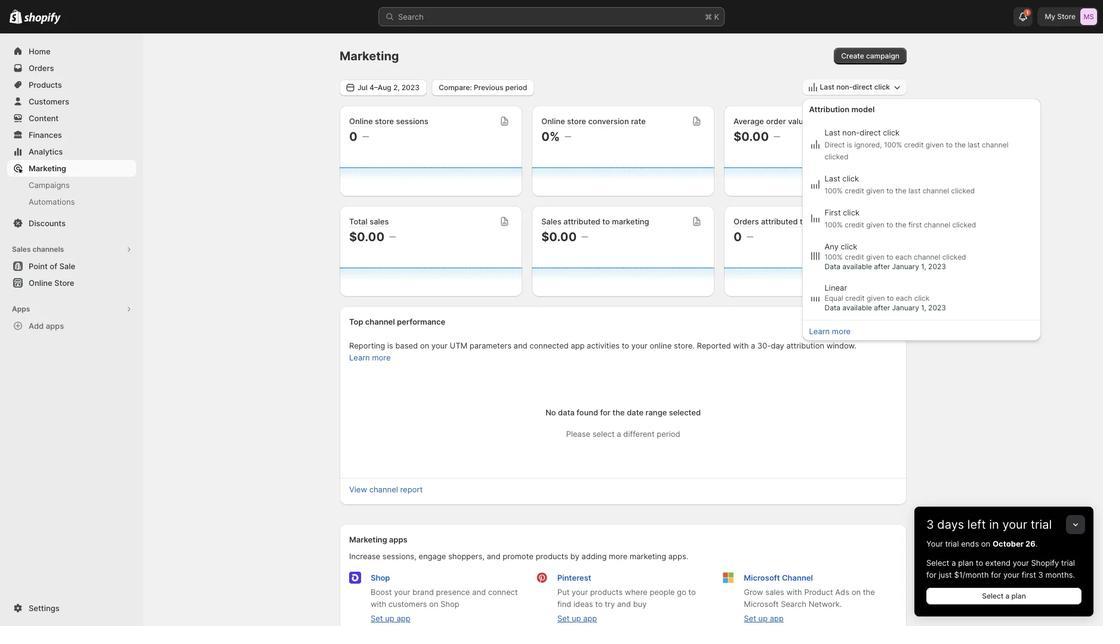 Task type: describe. For each thing, give the bounding box(es) containing it.
3 inside dropdown button
[[927, 518, 934, 532]]

2 vertical spatial marketing
[[349, 535, 387, 545]]

1 vertical spatial shop
[[441, 599, 460, 609]]

after inside "any click 100% credit given to each channel clicked data available after january 1, 2023"
[[874, 262, 890, 271]]

set up app link for pinterest put your products where people go to find ideas to try and buy set up app
[[557, 614, 597, 623]]

plan for select a plan to extend your shopify trial for just $1/month for your first 3 months.
[[958, 558, 974, 568]]

value
[[788, 116, 808, 126]]

equal
[[825, 294, 843, 303]]

1 button
[[1014, 7, 1033, 26]]

0 horizontal spatial learn more link
[[349, 353, 391, 362]]

click inside linear equal credit given to each click data available after january 1, 2023
[[915, 294, 930, 303]]

view channel report
[[349, 485, 423, 494]]

compare: previous period
[[439, 83, 527, 92]]

channels
[[33, 245, 64, 254]]

set up app link for microsoft channel grow sales with product ads on the microsoft search network. set up app
[[744, 614, 784, 623]]

0 for online
[[349, 130, 357, 144]]

attributed for $0.00
[[564, 217, 600, 226]]

put
[[557, 587, 570, 597]]

top channel performance
[[349, 317, 446, 327]]

product
[[804, 587, 833, 597]]

sessions,
[[383, 552, 417, 561]]

channel
[[782, 573, 813, 583]]

.
[[1036, 539, 1038, 549]]

total sales
[[349, 217, 389, 226]]

automations link
[[7, 193, 136, 210]]

2023 inside linear equal credit given to each click data available after january 1, 2023
[[928, 303, 946, 312]]

discounts link
[[7, 215, 136, 232]]

last for last click
[[825, 174, 840, 183]]

orders for orders attributed to marketing
[[734, 217, 759, 226]]

sales inside microsoft channel grow sales with product ads on the microsoft search network. set up app
[[766, 587, 784, 597]]

go
[[677, 587, 686, 597]]

and left promote at the left bottom
[[487, 552, 501, 561]]

attribution model
[[809, 104, 875, 114]]

performance
[[397, 317, 446, 327]]

select for select a plan to extend your shopify trial for just $1/month for your first 3 months.
[[927, 558, 950, 568]]

marketing apps
[[349, 535, 408, 545]]

to inside linear equal credit given to each click data available after january 1, 2023
[[887, 294, 894, 303]]

add apps
[[29, 321, 64, 331]]

adding
[[582, 552, 607, 561]]

your inside pinterest put your products where people go to find ideas to try and buy set up app
[[572, 587, 588, 597]]

connected
[[530, 341, 569, 350]]

0%
[[542, 130, 560, 144]]

marketing for $0.00
[[612, 217, 649, 226]]

grow
[[744, 587, 763, 597]]

channel inside last click 100% credit given to the last channel clicked
[[923, 186, 949, 195]]

point
[[29, 262, 48, 271]]

boost
[[371, 587, 392, 597]]

set inside pinterest put your products where people go to find ideas to try and buy set up app
[[557, 614, 570, 623]]

in
[[990, 518, 999, 532]]

channel inside first click 100% credit given to the first channel clicked
[[924, 220, 951, 229]]

apps for add apps
[[46, 321, 64, 331]]

campaigns link
[[7, 177, 136, 193]]

1 horizontal spatial learn
[[809, 327, 830, 336]]

k
[[714, 12, 719, 21]]

apps
[[12, 304, 30, 313]]

and inside pinterest put your products where people go to find ideas to try and buy set up app
[[617, 599, 631, 609]]

create campaign
[[841, 51, 900, 60]]

the inside last click 100% credit given to the last channel clicked
[[896, 186, 907, 195]]

1 horizontal spatial more
[[609, 552, 628, 561]]

search inside microsoft channel grow sales with product ads on the microsoft search network. set up app
[[781, 599, 807, 609]]

select a plan link
[[927, 588, 1082, 605]]

channel inside last non-direct click direct is ignored, 100% credit given to the last channel clicked
[[982, 140, 1009, 149]]

total
[[349, 217, 368, 226]]

app inside microsoft channel grow sales with product ads on the microsoft search network. set up app
[[770, 614, 784, 623]]

model
[[852, 104, 875, 114]]

credit for first click
[[845, 220, 864, 229]]

0 for orders
[[734, 230, 742, 244]]

online store link
[[7, 275, 136, 291]]

set inside microsoft channel grow sales with product ads on the microsoft search network. set up app
[[744, 614, 756, 623]]

click inside "any click 100% credit given to each channel clicked data available after january 1, 2023"
[[841, 242, 858, 251]]

$0.00 for sales
[[542, 230, 577, 244]]

app inside reporting is based on your utm parameters and connected app activities to your online store. reported with a 30-day attribution window. learn more
[[571, 341, 585, 350]]

0 vertical spatial products
[[536, 552, 568, 561]]

your left utm
[[432, 341, 448, 350]]

1 horizontal spatial learn more link
[[809, 327, 851, 336]]

click inside first click 100% credit given to the first channel clicked
[[843, 208, 860, 217]]

create campaign button
[[834, 48, 907, 64]]

first
[[825, 208, 841, 217]]

your down extend
[[1004, 570, 1020, 580]]

january inside linear equal credit given to each click data available after january 1, 2023
[[892, 303, 919, 312]]

previous
[[474, 83, 504, 92]]

2023 inside "any click 100% credit given to each channel clicked data available after january 1, 2023"
[[928, 262, 946, 271]]

orders attributed to marketing
[[734, 217, 847, 226]]

no change image for orders
[[747, 232, 753, 242]]

day
[[771, 341, 784, 350]]

brand
[[413, 587, 434, 597]]

no data found for the date range selected
[[546, 408, 701, 417]]

learn more
[[809, 327, 851, 336]]

select a plan to extend your shopify trial for just $1/month for your first 3 months.
[[927, 558, 1075, 580]]

2 horizontal spatial more
[[832, 327, 851, 336]]

2023 inside dropdown button
[[402, 83, 420, 92]]

conversion
[[588, 116, 629, 126]]

100% for any click
[[825, 253, 843, 262]]

0 vertical spatial sales
[[370, 217, 389, 226]]

marketing link
[[7, 160, 136, 177]]

any
[[825, 242, 839, 251]]

1 horizontal spatial for
[[927, 570, 937, 580]]

is inside reporting is based on your utm parameters and connected app activities to your online store. reported with a 30-day attribution window. learn more
[[387, 341, 393, 350]]

is inside last non-direct click direct is ignored, 100% credit given to the last channel clicked
[[847, 140, 852, 149]]

learn inside reporting is based on your utm parameters and connected app activities to your online store. reported with a 30-day attribution window. learn more
[[349, 353, 370, 362]]

network.
[[809, 599, 842, 609]]

each inside linear equal credit given to each click data available after january 1, 2023
[[896, 294, 912, 303]]

trial inside dropdown button
[[1031, 518, 1052, 532]]

buy
[[633, 599, 647, 609]]

a down select a plan to extend your shopify trial for just $1/month for your first 3 months.
[[1006, 592, 1010, 601]]

customers
[[389, 599, 427, 609]]

no
[[546, 408, 556, 417]]

of
[[50, 262, 57, 271]]

attributed for 0
[[761, 217, 798, 226]]

microsoft channel link
[[744, 573, 813, 583]]

0 vertical spatial marketing
[[340, 49, 399, 63]]

credit for last click
[[845, 186, 864, 195]]

increase
[[349, 552, 380, 561]]

shopify image
[[10, 9, 22, 24]]

window.
[[827, 341, 857, 350]]

3 inside select a plan to extend your shopify trial for just $1/month for your first 3 months.
[[1039, 570, 1044, 580]]

click inside dropdown button
[[875, 82, 890, 91]]

shop boost your brand presence and connect with customers on shop set up app
[[371, 573, 518, 623]]

clicked inside last non-direct click direct is ignored, 100% credit given to the last channel clicked
[[825, 152, 849, 161]]

compare: previous period button
[[432, 79, 535, 96]]

online store conversion rate
[[542, 116, 646, 126]]

1 vertical spatial trial
[[945, 539, 959, 549]]

your inside dropdown button
[[1003, 518, 1028, 532]]

⌘ k
[[705, 12, 719, 21]]

app inside pinterest put your products where people go to find ideas to try and buy set up app
[[583, 614, 597, 623]]

report
[[400, 485, 423, 494]]

please
[[566, 429, 591, 439]]

point of sale button
[[0, 258, 143, 275]]

based
[[395, 341, 418, 350]]

1 microsoft from the top
[[744, 573, 780, 583]]

the inside microsoft channel grow sales with product ads on the microsoft search network. set up app
[[863, 587, 875, 597]]

sales channels button
[[7, 241, 136, 258]]

to inside last non-direct click direct is ignored, 100% credit given to the last channel clicked
[[946, 140, 953, 149]]

orders for orders
[[29, 63, 54, 73]]

1 vertical spatial period
[[657, 429, 680, 439]]

please select a different period
[[566, 429, 680, 439]]

store for my store
[[1058, 12, 1076, 21]]

orders link
[[7, 60, 136, 76]]

available inside linear equal credit given to each click data available after january 1, 2023
[[843, 303, 872, 312]]

your trial ends on october 26 .
[[927, 539, 1038, 549]]

presence
[[436, 587, 470, 597]]

analytics link
[[7, 143, 136, 160]]

no change image for 0%
[[565, 132, 571, 142]]

your left online
[[632, 341, 648, 350]]

pinterest put your products where people go to find ideas to try and buy set up app
[[557, 573, 696, 623]]

ends
[[961, 539, 979, 549]]

0 horizontal spatial for
[[600, 408, 611, 417]]

non- for last non-direct click
[[837, 82, 853, 91]]

2 horizontal spatial for
[[991, 570, 1001, 580]]

direct for last non-direct click direct is ignored, 100% credit given to the last channel clicked
[[860, 128, 881, 137]]

last non-direct click direct is ignored, 100% credit given to the last channel clicked
[[825, 128, 1009, 161]]

apps.
[[669, 552, 689, 561]]

products
[[29, 80, 62, 90]]

after inside linear equal credit given to each click data available after january 1, 2023
[[874, 303, 890, 312]]

with inside microsoft channel grow sales with product ads on the microsoft search network. set up app
[[787, 587, 802, 597]]

2,
[[393, 83, 400, 92]]

select
[[593, 429, 615, 439]]

selected
[[669, 408, 701, 417]]

sales attributed to marketing
[[542, 217, 649, 226]]

data
[[558, 408, 575, 417]]

click inside last non-direct click direct is ignored, 100% credit given to the last channel clicked
[[883, 128, 900, 137]]



Task type: vqa. For each thing, say whether or not it's contained in the screenshot.


Task type: locate. For each thing, give the bounding box(es) containing it.
channel inside button
[[369, 485, 398, 494]]

home link
[[7, 43, 136, 60]]

1 attributed from the left
[[564, 217, 600, 226]]

january up linear equal credit given to each click data available after january 1, 2023
[[892, 262, 919, 271]]

2 1, from the top
[[921, 303, 926, 312]]

no change image for total
[[389, 232, 396, 242]]

1 horizontal spatial sales
[[766, 587, 784, 597]]

left
[[968, 518, 986, 532]]

0 vertical spatial first
[[909, 220, 922, 229]]

set up app link for shop boost your brand presence and connect with customers on shop set up app
[[371, 614, 411, 623]]

customers
[[29, 97, 69, 106]]

last non-direct click
[[820, 82, 890, 91]]

non- for last non-direct click direct is ignored, 100% credit given to the last channel clicked
[[843, 128, 860, 137]]

click down direct
[[843, 174, 859, 183]]

no change image for sales
[[582, 232, 588, 242]]

with inside reporting is based on your utm parameters and connected app activities to your online store. reported with a 30-day attribution window. learn more
[[733, 341, 749, 350]]

0 vertical spatial available
[[843, 262, 872, 271]]

my store image
[[1081, 8, 1097, 25]]

for down extend
[[991, 570, 1001, 580]]

set up app link down customers on the left bottom of the page
[[371, 614, 411, 623]]

credit up linear
[[845, 253, 864, 262]]

and inside shop boost your brand presence and connect with customers on shop set up app
[[472, 587, 486, 597]]

clicked
[[825, 152, 849, 161], [951, 186, 975, 195], [953, 220, 976, 229], [943, 253, 966, 262]]

store left sessions
[[375, 116, 394, 126]]

top
[[349, 317, 363, 327]]

2 attributed from the left
[[761, 217, 798, 226]]

point of sale link
[[7, 258, 136, 275]]

1 horizontal spatial set
[[557, 614, 570, 623]]

3 days left in your trial element
[[915, 538, 1094, 617]]

app left activities
[[571, 341, 585, 350]]

$1/month
[[954, 570, 989, 580]]

0 horizontal spatial store
[[54, 278, 74, 288]]

0 horizontal spatial sales
[[370, 217, 389, 226]]

plan for select a plan
[[1012, 592, 1026, 601]]

credit inside last non-direct click direct is ignored, 100% credit given to the last channel clicked
[[904, 140, 924, 149]]

1 vertical spatial search
[[781, 599, 807, 609]]

1 vertical spatial direct
[[860, 128, 881, 137]]

100% for last click
[[825, 186, 843, 195]]

plan down select a plan to extend your shopify trial for just $1/month for your first 3 months.
[[1012, 592, 1026, 601]]

my
[[1045, 12, 1056, 21]]

direct inside last non-direct click direct is ignored, 100% credit given to the last channel clicked
[[860, 128, 881, 137]]

more down "reporting"
[[372, 353, 391, 362]]

2 after from the top
[[874, 303, 890, 312]]

given inside last click 100% credit given to the last channel clicked
[[866, 186, 885, 195]]

$0.00 for average
[[734, 130, 769, 144]]

online for 0
[[349, 116, 373, 126]]

0 vertical spatial direct
[[853, 82, 873, 91]]

each inside "any click 100% credit given to each channel clicked data available after january 1, 2023"
[[896, 253, 912, 262]]

1 vertical spatial non-
[[843, 128, 860, 137]]

direct for last non-direct click
[[853, 82, 873, 91]]

2 vertical spatial last
[[825, 174, 840, 183]]

your down 26
[[1013, 558, 1029, 568]]

trial right your
[[945, 539, 959, 549]]

1 vertical spatial 2023
[[928, 262, 946, 271]]

marketing up increase
[[349, 535, 387, 545]]

given for any click
[[866, 253, 885, 262]]

direct inside dropdown button
[[853, 82, 873, 91]]

0 horizontal spatial search
[[398, 12, 424, 21]]

1 vertical spatial select
[[982, 592, 1004, 601]]

online down jul
[[349, 116, 373, 126]]

2 horizontal spatial up
[[759, 614, 768, 623]]

non- up direct
[[843, 128, 860, 137]]

last up direct
[[825, 128, 840, 137]]

channel inside "any click 100% credit given to each channel clicked data available after january 1, 2023"
[[914, 253, 941, 262]]

2 data from the top
[[825, 303, 841, 312]]

your inside shop boost your brand presence and connect with customers on shop set up app
[[394, 587, 410, 597]]

online inside button
[[29, 278, 52, 288]]

app down customers on the left bottom of the page
[[397, 614, 411, 623]]

available inside "any click 100% credit given to each channel clicked data available after january 1, 2023"
[[843, 262, 872, 271]]

credit right equal
[[845, 294, 865, 303]]

pinterest link
[[557, 573, 591, 583]]

0 vertical spatial more
[[832, 327, 851, 336]]

shopify image
[[24, 12, 61, 24]]

last for last non-direct click
[[825, 128, 840, 137]]

2 horizontal spatial set up app link
[[744, 614, 784, 623]]

2 vertical spatial trial
[[1061, 558, 1075, 568]]

marketing down analytics
[[29, 164, 66, 173]]

select inside select a plan to extend your shopify trial for just $1/month for your first 3 months.
[[927, 558, 950, 568]]

and left connect
[[472, 587, 486, 597]]

credit up last click 100% credit given to the last channel clicked
[[904, 140, 924, 149]]

extend
[[986, 558, 1011, 568]]

online for 0%
[[542, 116, 565, 126]]

100% for first click
[[825, 220, 843, 229]]

sales for sales channels
[[12, 245, 31, 254]]

0 vertical spatial is
[[847, 140, 852, 149]]

with left 30-
[[733, 341, 749, 350]]

products link
[[7, 76, 136, 93]]

0 horizontal spatial orders
[[29, 63, 54, 73]]

last inside last click 100% credit given to the last channel clicked
[[909, 186, 921, 195]]

1 vertical spatial available
[[843, 303, 872, 312]]

and inside reporting is based on your utm parameters and connected app activities to your online store. reported with a 30-day attribution window. learn more
[[514, 341, 528, 350]]

non- inside dropdown button
[[837, 82, 853, 91]]

on inside 3 days left in your trial 'element'
[[981, 539, 991, 549]]

to inside "any click 100% credit given to each channel clicked data available after january 1, 2023"
[[887, 253, 894, 262]]

shopify
[[1031, 558, 1059, 568]]

0 vertical spatial 3
[[927, 518, 934, 532]]

more right adding
[[609, 552, 628, 561]]

given up "any click 100% credit given to each channel clicked data available after january 1, 2023"
[[866, 220, 885, 229]]

clicked inside last click 100% credit given to the last channel clicked
[[951, 186, 975, 195]]

ads
[[835, 587, 850, 597]]

1,
[[921, 262, 926, 271], [921, 303, 926, 312]]

given inside linear equal credit given to each click data available after january 1, 2023
[[867, 294, 885, 303]]

2 store from the left
[[567, 116, 586, 126]]

apps right add
[[46, 321, 64, 331]]

up down customers on the left bottom of the page
[[385, 614, 394, 623]]

1 no change image from the left
[[565, 132, 571, 142]]

1 set up app link from the left
[[371, 614, 411, 623]]

no change image down order
[[774, 132, 780, 142]]

1 vertical spatial 0
[[734, 230, 742, 244]]

2 january from the top
[[892, 303, 919, 312]]

given inside last non-direct click direct is ignored, 100% credit given to the last channel clicked
[[926, 140, 944, 149]]

your
[[432, 341, 448, 350], [632, 341, 648, 350], [1003, 518, 1028, 532], [1013, 558, 1029, 568], [1004, 570, 1020, 580], [394, 587, 410, 597], [572, 587, 588, 597]]

on inside microsoft channel grow sales with product ads on the microsoft search network. set up app
[[852, 587, 861, 597]]

0 vertical spatial 2023
[[402, 83, 420, 92]]

0 vertical spatial learn more link
[[809, 327, 851, 336]]

given right equal
[[867, 294, 885, 303]]

jul
[[358, 83, 368, 92]]

clicked inside "any click 100% credit given to each channel clicked data available after january 1, 2023"
[[943, 253, 966, 262]]

days
[[938, 518, 964, 532]]

click right first
[[843, 208, 860, 217]]

add apps button
[[7, 318, 136, 334]]

promote
[[503, 552, 534, 561]]

trial inside select a plan to extend your shopify trial for just $1/month for your first 3 months.
[[1061, 558, 1075, 568]]

set up app link down ideas
[[557, 614, 597, 623]]

0 horizontal spatial 0
[[349, 130, 357, 144]]

sales
[[542, 217, 562, 226], [12, 245, 31, 254]]

online
[[349, 116, 373, 126], [542, 116, 565, 126], [29, 278, 52, 288]]

no change image for $0.00
[[774, 132, 780, 142]]

0 vertical spatial shop
[[371, 573, 390, 583]]

a inside reporting is based on your utm parameters and connected app activities to your online store. reported with a 30-day attribution window. learn more
[[751, 341, 756, 350]]

1 horizontal spatial last
[[968, 140, 980, 149]]

2 horizontal spatial set
[[744, 614, 756, 623]]

last click 100% credit given to the last channel clicked
[[825, 174, 975, 195]]

january inside "any click 100% credit given to each channel clicked data available after january 1, 2023"
[[892, 262, 919, 271]]

1 horizontal spatial up
[[572, 614, 581, 623]]

on
[[420, 341, 429, 350], [981, 539, 991, 549], [852, 587, 861, 597], [429, 599, 438, 609]]

select down select a plan to extend your shopify trial for just $1/month for your first 3 months.
[[982, 592, 1004, 601]]

1 vertical spatial after
[[874, 303, 890, 312]]

for left just
[[927, 570, 937, 580]]

100% right ignored,
[[884, 140, 902, 149]]

1 horizontal spatial store
[[1058, 12, 1076, 21]]

your up ideas
[[572, 587, 588, 597]]

credit inside last click 100% credit given to the last channel clicked
[[845, 186, 864, 195]]

to inside select a plan to extend your shopify trial for just $1/month for your first 3 months.
[[976, 558, 983, 568]]

on inside reporting is based on your utm parameters and connected app activities to your online store. reported with a 30-day attribution window. learn more
[[420, 341, 429, 350]]

1 vertical spatial with
[[787, 587, 802, 597]]

to inside last click 100% credit given to the last channel clicked
[[887, 186, 894, 195]]

0 horizontal spatial first
[[909, 220, 922, 229]]

$0.00 for total
[[349, 230, 385, 244]]

no change image
[[362, 132, 369, 142], [389, 232, 396, 242], [582, 232, 588, 242], [747, 232, 753, 242]]

0 horizontal spatial set
[[371, 614, 383, 623]]

0 horizontal spatial trial
[[945, 539, 959, 549]]

0 horizontal spatial sales
[[12, 245, 31, 254]]

0 horizontal spatial store
[[375, 116, 394, 126]]

$0.00
[[734, 130, 769, 144], [349, 230, 385, 244], [542, 230, 577, 244]]

the inside last non-direct click direct is ignored, 100% credit given to the last channel clicked
[[955, 140, 966, 149]]

to inside reporting is based on your utm parameters and connected app activities to your online store. reported with a 30-day attribution window. learn more
[[622, 341, 629, 350]]

last inside last click 100% credit given to the last channel clicked
[[825, 174, 840, 183]]

0 horizontal spatial is
[[387, 341, 393, 350]]

click right any
[[841, 242, 858, 251]]

1 horizontal spatial products
[[590, 587, 623, 597]]

1 vertical spatial orders
[[734, 217, 759, 226]]

1 vertical spatial marketing
[[29, 164, 66, 173]]

1 horizontal spatial shop
[[441, 599, 460, 609]]

found
[[577, 408, 598, 417]]

app
[[571, 341, 585, 350], [397, 614, 411, 623], [583, 614, 597, 623], [770, 614, 784, 623]]

up down ideas
[[572, 614, 581, 623]]

a inside select a plan to extend your shopify trial for just $1/month for your first 3 months.
[[952, 558, 956, 568]]

100% inside first click 100% credit given to the first channel clicked
[[825, 220, 843, 229]]

products left by
[[536, 552, 568, 561]]

0 vertical spatial after
[[874, 262, 890, 271]]

rate
[[631, 116, 646, 126]]

1 vertical spatial store
[[54, 278, 74, 288]]

1 vertical spatial more
[[372, 353, 391, 362]]

direct up model
[[853, 82, 873, 91]]

1 horizontal spatial plan
[[1012, 592, 1026, 601]]

shop down presence
[[441, 599, 460, 609]]

first inside first click 100% credit given to the first channel clicked
[[909, 220, 922, 229]]

0 horizontal spatial last
[[909, 186, 921, 195]]

range
[[646, 408, 667, 417]]

1 store from the left
[[375, 116, 394, 126]]

order
[[766, 116, 786, 126]]

sessions
[[396, 116, 429, 126]]

credit for any click
[[845, 253, 864, 262]]

0 horizontal spatial plan
[[958, 558, 974, 568]]

2 set up app link from the left
[[557, 614, 597, 623]]

set down "find"
[[557, 614, 570, 623]]

1 vertical spatial microsoft
[[744, 599, 779, 609]]

1 vertical spatial 1,
[[921, 303, 926, 312]]

no change image right 0%
[[565, 132, 571, 142]]

just
[[939, 570, 952, 580]]

credit inside "any click 100% credit given to each channel clicked data available after january 1, 2023"
[[845, 253, 864, 262]]

data down any
[[825, 262, 841, 271]]

store for 0%
[[567, 116, 586, 126]]

1 vertical spatial apps
[[389, 535, 408, 545]]

$0.00 down average
[[734, 130, 769, 144]]

menu containing last non-direct click
[[806, 122, 1037, 316]]

1 january from the top
[[892, 262, 919, 271]]

100% down first
[[825, 220, 843, 229]]

1 vertical spatial learn more link
[[349, 353, 391, 362]]

to
[[946, 140, 953, 149], [887, 186, 894, 195], [603, 217, 610, 226], [800, 217, 808, 226], [887, 220, 894, 229], [887, 253, 894, 262], [887, 294, 894, 303], [622, 341, 629, 350], [976, 558, 983, 568], [689, 587, 696, 597], [595, 599, 603, 609]]

store down sale
[[54, 278, 74, 288]]

sales inside button
[[12, 245, 31, 254]]

1 data from the top
[[825, 262, 841, 271]]

3 set from the left
[[744, 614, 756, 623]]

up
[[385, 614, 394, 623], [572, 614, 581, 623], [759, 614, 768, 623]]

ideas
[[574, 599, 593, 609]]

1, up linear equal credit given to each click data available after january 1, 2023
[[921, 262, 926, 271]]

0 vertical spatial microsoft
[[744, 573, 780, 583]]

available down equal
[[843, 303, 872, 312]]

no change image for online
[[362, 132, 369, 142]]

set down grow at the bottom of the page
[[744, 614, 756, 623]]

increase sessions, engage shoppers, and promote products by adding more marketing apps.
[[349, 552, 689, 561]]

more
[[832, 327, 851, 336], [372, 353, 391, 362], [609, 552, 628, 561]]

1 horizontal spatial 0
[[734, 230, 742, 244]]

your up october in the bottom of the page
[[1003, 518, 1028, 532]]

sales for sales attributed to marketing
[[542, 217, 562, 226]]

select for select a plan
[[982, 592, 1004, 601]]

online down point
[[29, 278, 52, 288]]

the inside first click 100% credit given to the first channel clicked
[[896, 220, 907, 229]]

0 horizontal spatial apps
[[46, 321, 64, 331]]

data inside "any click 100% credit given to each channel clicked data available after january 1, 2023"
[[825, 262, 841, 271]]

0 horizontal spatial period
[[505, 83, 527, 92]]

period down the range
[[657, 429, 680, 439]]

100% down any
[[825, 253, 843, 262]]

2 horizontal spatial trial
[[1061, 558, 1075, 568]]

compare:
[[439, 83, 472, 92]]

0 vertical spatial january
[[892, 262, 919, 271]]

reporting is based on your utm parameters and connected app activities to your online store. reported with a 30-day attribution window. learn more
[[349, 341, 857, 362]]

period inside compare: previous period dropdown button
[[505, 83, 527, 92]]

each down first click 100% credit given to the first channel clicked
[[896, 253, 912, 262]]

2 each from the top
[[896, 294, 912, 303]]

automations
[[29, 197, 75, 207]]

2 microsoft from the top
[[744, 599, 779, 609]]

on right 'based'
[[420, 341, 429, 350]]

online up 0%
[[542, 116, 565, 126]]

a up just
[[952, 558, 956, 568]]

with inside shop boost your brand presence and connect with customers on shop set up app
[[371, 599, 386, 609]]

last up the attribution
[[820, 82, 835, 91]]

a left 30-
[[751, 341, 756, 350]]

no change image
[[565, 132, 571, 142], [774, 132, 780, 142]]

2 set from the left
[[557, 614, 570, 623]]

3 up from the left
[[759, 614, 768, 623]]

content link
[[7, 110, 136, 127]]

0 horizontal spatial more
[[372, 353, 391, 362]]

1 horizontal spatial set up app link
[[557, 614, 597, 623]]

0 vertical spatial select
[[927, 558, 950, 568]]

0 vertical spatial apps
[[46, 321, 64, 331]]

$0.00 down sales attributed to marketing
[[542, 230, 577, 244]]

apps inside 'button'
[[46, 321, 64, 331]]

credit inside linear equal credit given to each click data available after january 1, 2023
[[845, 294, 865, 303]]

app down microsoft channel 'link'
[[770, 614, 784, 623]]

up inside microsoft channel grow sales with product ads on the microsoft search network. set up app
[[759, 614, 768, 623]]

click inside last click 100% credit given to the last channel clicked
[[843, 174, 859, 183]]

100% inside last click 100% credit given to the last channel clicked
[[825, 186, 843, 195]]

0 vertical spatial trial
[[1031, 518, 1052, 532]]

to inside first click 100% credit given to the first channel clicked
[[887, 220, 894, 229]]

1 horizontal spatial attributed
[[761, 217, 798, 226]]

date
[[627, 408, 644, 417]]

where
[[625, 587, 648, 597]]

each down "any click 100% credit given to each channel clicked data available after january 1, 2023"
[[896, 294, 912, 303]]

with down boost
[[371, 599, 386, 609]]

after up linear equal credit given to each click data available after january 1, 2023
[[874, 262, 890, 271]]

store
[[1058, 12, 1076, 21], [54, 278, 74, 288]]

given for first click
[[866, 220, 885, 229]]

learn more link down "reporting"
[[349, 353, 391, 362]]

2 up from the left
[[572, 614, 581, 623]]

click up last click 100% credit given to the last channel clicked
[[883, 128, 900, 137]]

1, inside "any click 100% credit given to each channel clicked data available after january 1, 2023"
[[921, 262, 926, 271]]

sale
[[59, 262, 75, 271]]

1, down "any click 100% credit given to each channel clicked data available after january 1, 2023"
[[921, 303, 926, 312]]

on down the brand
[[429, 599, 438, 609]]

click down "any click 100% credit given to each channel clicked data available after january 1, 2023"
[[915, 294, 930, 303]]

given up last click 100% credit given to the last channel clicked
[[926, 140, 944, 149]]

store.
[[674, 341, 695, 350]]

1 vertical spatial plan
[[1012, 592, 1026, 601]]

0 horizontal spatial shop
[[371, 573, 390, 583]]

1 horizontal spatial first
[[1022, 570, 1036, 580]]

shop up boost
[[371, 573, 390, 583]]

1 after from the top
[[874, 262, 890, 271]]

first
[[909, 220, 922, 229], [1022, 570, 1036, 580]]

marketing for 0
[[810, 217, 847, 226]]

activities
[[587, 341, 620, 350]]

1 vertical spatial last
[[909, 186, 921, 195]]

period right previous
[[505, 83, 527, 92]]

last down direct
[[825, 174, 840, 183]]

1 each from the top
[[896, 253, 912, 262]]

microsoft
[[744, 573, 780, 583], [744, 599, 779, 609]]

each
[[896, 253, 912, 262], [896, 294, 912, 303]]

set up app link down grow at the bottom of the page
[[744, 614, 784, 623]]

0 horizontal spatial learn
[[349, 353, 370, 362]]

0 horizontal spatial no change image
[[565, 132, 571, 142]]

select up just
[[927, 558, 950, 568]]

1 1, from the top
[[921, 262, 926, 271]]

store
[[375, 116, 394, 126], [567, 116, 586, 126]]

last inside last non-direct click direct is ignored, 100% credit given to the last channel clicked
[[968, 140, 980, 149]]

up inside pinterest put your products where people go to find ideas to try and buy set up app
[[572, 614, 581, 623]]

0 vertical spatial with
[[733, 341, 749, 350]]

attribution
[[787, 341, 825, 350]]

2 horizontal spatial with
[[787, 587, 802, 597]]

store for online store
[[54, 278, 74, 288]]

0 horizontal spatial online
[[29, 278, 52, 288]]

1, inside linear equal credit given to each click data available after january 1, 2023
[[921, 303, 926, 312]]

a right the select
[[617, 429, 621, 439]]

given for last click
[[866, 186, 885, 195]]

is
[[847, 140, 852, 149], [387, 341, 393, 350]]

3 down shopify
[[1039, 570, 1044, 580]]

0 horizontal spatial attributed
[[564, 217, 600, 226]]

my store
[[1045, 12, 1076, 21]]

credit down ignored,
[[845, 186, 864, 195]]

data
[[825, 262, 841, 271], [825, 303, 841, 312]]

0 vertical spatial non-
[[837, 82, 853, 91]]

available
[[843, 262, 872, 271], [843, 303, 872, 312]]

set inside shop boost your brand presence and connect with customers on shop set up app
[[371, 614, 383, 623]]

last inside last non-direct click direct is ignored, 100% credit given to the last channel clicked
[[825, 128, 840, 137]]

trial up the months.
[[1061, 558, 1075, 568]]

app inside shop boost your brand presence and connect with customers on shop set up app
[[397, 614, 411, 623]]

jul 4–aug 2, 2023 button
[[340, 79, 427, 96]]

2 vertical spatial more
[[609, 552, 628, 561]]

2 no change image from the left
[[774, 132, 780, 142]]

months.
[[1046, 570, 1075, 580]]

learn
[[809, 327, 830, 336], [349, 353, 370, 362]]

100% inside last non-direct click direct is ignored, 100% credit given to the last channel clicked
[[884, 140, 902, 149]]

a
[[751, 341, 756, 350], [617, 429, 621, 439], [952, 558, 956, 568], [1006, 592, 1010, 601]]

1 vertical spatial january
[[892, 303, 919, 312]]

pinterest
[[557, 573, 591, 583]]

100% inside "any click 100% credit given to each channel clicked data available after january 1, 2023"
[[825, 253, 843, 262]]

credit inside first click 100% credit given to the first channel clicked
[[845, 220, 864, 229]]

1 vertical spatial is
[[387, 341, 393, 350]]

learn more link up window.
[[809, 327, 851, 336]]

3 up your
[[927, 518, 934, 532]]

products inside pinterest put your products where people go to find ideas to try and buy set up app
[[590, 587, 623, 597]]

1 horizontal spatial sales
[[542, 217, 562, 226]]

direct up ignored,
[[860, 128, 881, 137]]

1 set from the left
[[371, 614, 383, 623]]

app down ideas
[[583, 614, 597, 623]]

0 vertical spatial data
[[825, 262, 841, 271]]

set down boost
[[371, 614, 383, 623]]

more inside reporting is based on your utm parameters and connected app activities to your online store. reported with a 30-day attribution window. learn more
[[372, 353, 391, 362]]

discounts
[[29, 219, 66, 228]]

orders
[[29, 63, 54, 73], [734, 217, 759, 226]]

up down grow at the bottom of the page
[[759, 614, 768, 623]]

0 horizontal spatial up
[[385, 614, 394, 623]]

1 vertical spatial each
[[896, 294, 912, 303]]

1 horizontal spatial is
[[847, 140, 852, 149]]

up inside shop boost your brand presence and connect with customers on shop set up app
[[385, 614, 394, 623]]

last inside dropdown button
[[820, 82, 835, 91]]

1 up from the left
[[385, 614, 394, 623]]

first inside select a plan to extend your shopify trial for just $1/month for your first 3 months.
[[1022, 570, 1036, 580]]

given inside "any click 100% credit given to each channel clicked data available after january 1, 2023"
[[866, 253, 885, 262]]

store inside button
[[54, 278, 74, 288]]

0 vertical spatial last
[[820, 82, 835, 91]]

is left 'based'
[[387, 341, 393, 350]]

after down "any click 100% credit given to each channel clicked data available after january 1, 2023"
[[874, 303, 890, 312]]

your
[[927, 539, 943, 549]]

1 horizontal spatial orders
[[734, 217, 759, 226]]

finances
[[29, 130, 62, 140]]

data down equal
[[825, 303, 841, 312]]

menu
[[806, 122, 1037, 316]]

store for 0
[[375, 116, 394, 126]]

last
[[968, 140, 980, 149], [909, 186, 921, 195]]

1 vertical spatial sales
[[12, 245, 31, 254]]

0 vertical spatial store
[[1058, 12, 1076, 21]]

100% up first
[[825, 186, 843, 195]]

microsoft up grow at the bottom of the page
[[744, 573, 780, 583]]

0 down orders attributed to marketing
[[734, 230, 742, 244]]

1 available from the top
[[843, 262, 872, 271]]

first click 100% credit given to the first channel clicked
[[825, 208, 976, 229]]

on inside shop boost your brand presence and connect with customers on shop set up app
[[429, 599, 438, 609]]

clicked inside first click 100% credit given to the first channel clicked
[[953, 220, 976, 229]]

given inside first click 100% credit given to the first channel clicked
[[866, 220, 885, 229]]

non- inside last non-direct click direct is ignored, 100% credit given to the last channel clicked
[[843, 128, 860, 137]]

4–aug
[[370, 83, 391, 92]]

1 horizontal spatial online
[[349, 116, 373, 126]]

sales down microsoft channel 'link'
[[766, 587, 784, 597]]

and left "connected"
[[514, 341, 528, 350]]

0 vertical spatial search
[[398, 12, 424, 21]]

and right try
[[617, 599, 631, 609]]

0 horizontal spatial select
[[927, 558, 950, 568]]

first up "any click 100% credit given to each channel clicked data available after january 1, 2023"
[[909, 220, 922, 229]]

more up window.
[[832, 327, 851, 336]]

apps up sessions,
[[389, 535, 408, 545]]

⌘
[[705, 12, 712, 21]]

1 horizontal spatial period
[[657, 429, 680, 439]]

data inside linear equal credit given to each click data available after january 1, 2023
[[825, 303, 841, 312]]

select a plan
[[982, 592, 1026, 601]]

given up first click 100% credit given to the first channel clicked
[[866, 186, 885, 195]]

2 available from the top
[[843, 303, 872, 312]]

3 set up app link from the left
[[744, 614, 784, 623]]

analytics
[[29, 147, 63, 156]]

apps for marketing apps
[[389, 535, 408, 545]]

is right direct
[[847, 140, 852, 149]]

marketing
[[612, 217, 649, 226], [810, 217, 847, 226], [630, 552, 666, 561]]

view
[[349, 485, 367, 494]]

any click 100% credit given to each channel clicked data available after january 1, 2023
[[825, 242, 966, 271]]

on right "ends"
[[981, 539, 991, 549]]

1 horizontal spatial apps
[[389, 535, 408, 545]]

after
[[874, 262, 890, 271], [874, 303, 890, 312]]

2 vertical spatial with
[[371, 599, 386, 609]]

set up app link
[[371, 614, 411, 623], [557, 614, 597, 623], [744, 614, 784, 623]]

try
[[605, 599, 615, 609]]



